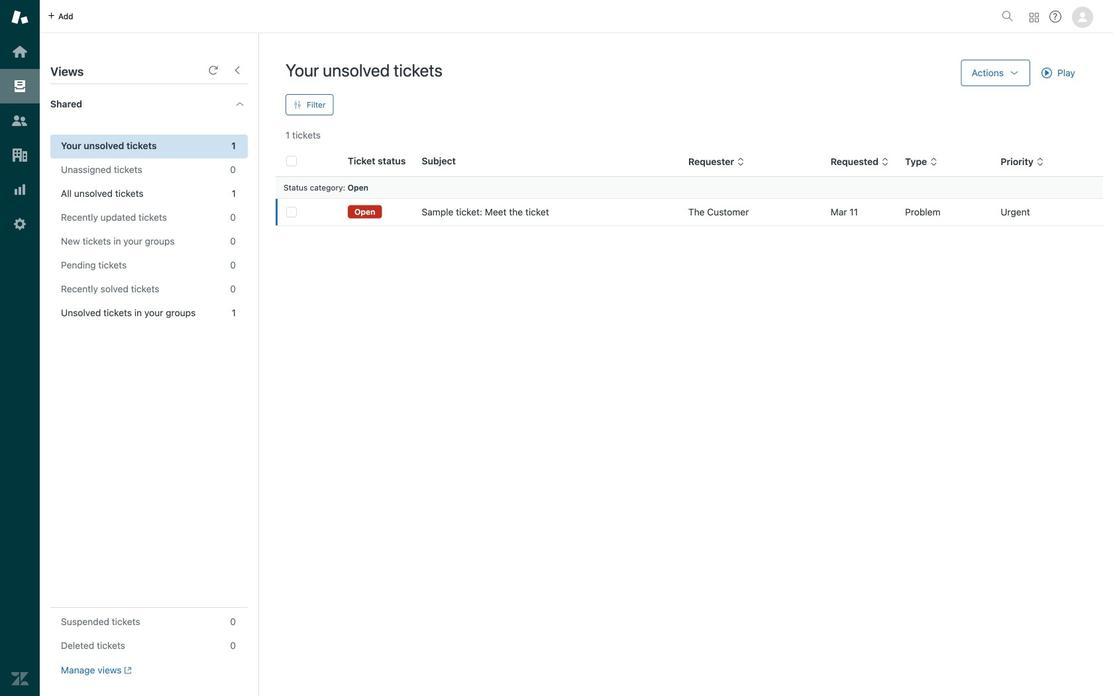 Task type: describe. For each thing, give the bounding box(es) containing it.
organizations image
[[11, 147, 29, 164]]

customers image
[[11, 112, 29, 129]]

refresh views pane image
[[208, 65, 219, 76]]

admin image
[[11, 215, 29, 233]]

zendesk image
[[11, 670, 29, 687]]

zendesk support image
[[11, 9, 29, 26]]

main element
[[0, 0, 40, 696]]



Task type: vqa. For each thing, say whether or not it's contained in the screenshot.
row
yes



Task type: locate. For each thing, give the bounding box(es) containing it.
views image
[[11, 78, 29, 95]]

row
[[276, 199, 1104, 226]]

hide panel views image
[[232, 65, 243, 76]]

heading
[[40, 84, 259, 124]]

get started image
[[11, 43, 29, 60]]

opens in a new tab image
[[122, 666, 132, 674]]

get help image
[[1050, 11, 1062, 23]]

reporting image
[[11, 181, 29, 198]]

zendesk products image
[[1030, 13, 1039, 22]]



